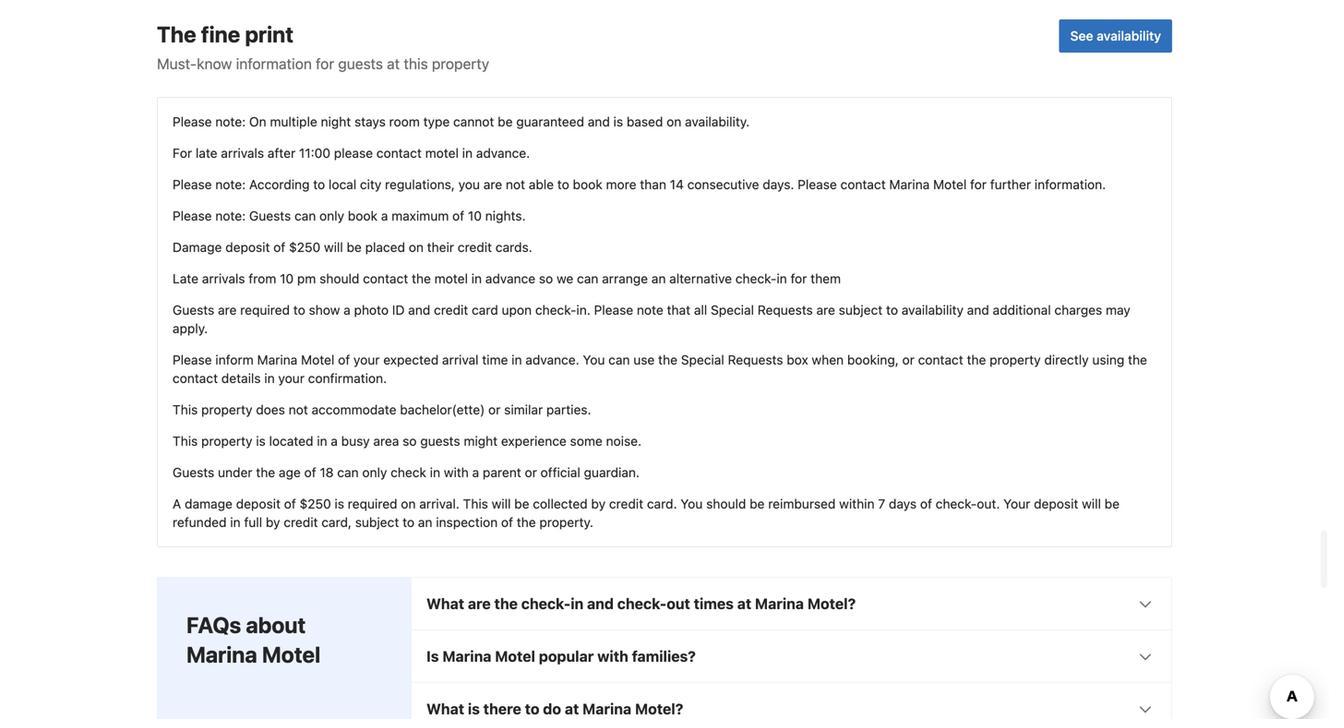 Task type: vqa. For each thing, say whether or not it's contained in the screenshot.
According's note:
yes



Task type: describe. For each thing, give the bounding box(es) containing it.
type
[[423, 114, 450, 129]]

show
[[309, 302, 340, 317]]

when
[[812, 352, 844, 367]]

a left parent
[[472, 465, 479, 480]]

city
[[360, 177, 382, 192]]

check
[[391, 465, 427, 480]]

know
[[197, 55, 232, 72]]

of left 18
[[304, 465, 316, 480]]

advance. inside please inform marina motel of your expected arrival time in advance. you can use the special requests box when booking, or contact the property directly using the contact details in your confirmation.
[[526, 352, 580, 367]]

see availability
[[1071, 28, 1162, 43]]

multiple
[[270, 114, 317, 129]]

can down according on the left top
[[295, 208, 316, 223]]

1 horizontal spatial an
[[652, 271, 666, 286]]

credit left card,
[[284, 515, 318, 530]]

are down them
[[817, 302, 836, 317]]

a inside guests are required to show a photo id and credit card upon check-in. please note that all special requests are subject to availability and additional charges may apply.
[[344, 302, 351, 317]]

official
[[541, 465, 581, 480]]

0 horizontal spatial book
[[348, 208, 378, 223]]

11:00
[[299, 145, 331, 160]]

on for cards.
[[409, 239, 424, 255]]

note: for according
[[215, 177, 246, 192]]

of down you
[[453, 208, 465, 223]]

some
[[570, 433, 603, 449]]

the inside "a damage deposit of $250 is required on arrival. this will be collected by credit card. you should be reimbursed within 7 days of check-out. your deposit will be refunded in full by credit card, subject to an inspection of the property."
[[517, 515, 536, 530]]

and inside dropdown button
[[587, 595, 614, 612]]

see
[[1071, 28, 1094, 43]]

1 horizontal spatial only
[[362, 465, 387, 480]]

refunded
[[173, 515, 227, 530]]

credit right their
[[458, 239, 492, 255]]

check- up families?
[[618, 595, 667, 612]]

additional
[[993, 302, 1051, 317]]

the down their
[[412, 271, 431, 286]]

do
[[543, 700, 561, 718]]

special inside guests are required to show a photo id and credit card upon check-in. please note that all special requests are subject to availability and additional charges may apply.
[[711, 302, 754, 317]]

you
[[459, 177, 480, 192]]

can inside please inform marina motel of your expected arrival time in advance. you can use the special requests box when booking, or contact the property directly using the contact details in your confirmation.
[[609, 352, 630, 367]]

advance
[[486, 271, 536, 286]]

in right details
[[264, 371, 275, 386]]

times
[[694, 595, 734, 612]]

damage
[[173, 239, 222, 255]]

is
[[427, 648, 439, 665]]

to left local
[[313, 177, 325, 192]]

able
[[529, 177, 554, 192]]

availability inside "button"
[[1097, 28, 1162, 43]]

maximum
[[392, 208, 449, 223]]

should inside "a damage deposit of $250 is required on arrival. this will be collected by credit card. you should be reimbursed within 7 days of check-out. your deposit will be refunded in full by credit card, subject to an inspection of the property."
[[706, 496, 746, 511]]

days
[[889, 496, 917, 511]]

1 horizontal spatial your
[[354, 352, 380, 367]]

out.
[[977, 496, 1000, 511]]

information
[[236, 55, 312, 72]]

credit down guardian. on the bottom of page
[[609, 496, 644, 511]]

further
[[991, 177, 1031, 192]]

or inside please inform marina motel of your expected arrival time in advance. you can use the special requests box when booking, or contact the property directly using the contact details in your confirmation.
[[903, 352, 915, 367]]

card.
[[647, 496, 677, 511]]

arrival.
[[419, 496, 460, 511]]

1 horizontal spatial for
[[791, 271, 807, 286]]

late
[[196, 145, 218, 160]]

0 horizontal spatial not
[[289, 402, 308, 417]]

your
[[1004, 496, 1031, 511]]

apply.
[[173, 321, 208, 336]]

use
[[634, 352, 655, 367]]

contact down the room
[[377, 145, 422, 160]]

for
[[173, 145, 192, 160]]

information.
[[1035, 177, 1106, 192]]

might
[[464, 433, 498, 449]]

damage
[[185, 496, 233, 511]]

0 vertical spatial arrivals
[[221, 145, 264, 160]]

the fine print must-know information for guests at this property
[[157, 21, 489, 72]]

to up "booking," at the right of the page
[[886, 302, 898, 317]]

guests for are
[[173, 302, 214, 317]]

is marina motel popular with families? button
[[412, 630, 1172, 682]]

an inside "a damage deposit of $250 is required on arrival. this will be collected by credit card. you should be reimbursed within 7 days of check-out. your deposit will be refunded in full by credit card, subject to an inspection of the property."
[[418, 515, 433, 530]]

is left located at the left bottom
[[256, 433, 266, 449]]

in right the check
[[430, 465, 440, 480]]

required inside "a damage deposit of $250 is required on arrival. this will be collected by credit card. you should be reimbursed within 7 days of check-out. your deposit will be refunded in full by credit card, subject to an inspection of the property."
[[348, 496, 398, 511]]

you inside "a damage deposit of $250 is required on arrival. this will be collected by credit card. you should be reimbursed within 7 days of check-out. your deposit will be refunded in full by credit card, subject to an inspection of the property."
[[681, 496, 703, 511]]

and left 'additional'
[[967, 302, 990, 317]]

0 vertical spatial only
[[320, 208, 344, 223]]

can right 18
[[337, 465, 359, 480]]

and left based
[[588, 114, 610, 129]]

1 vertical spatial for
[[970, 177, 987, 192]]

this inside "a damage deposit of $250 is required on arrival. this will be collected by credit card. you should be reimbursed within 7 days of check-out. your deposit will be refunded in full by credit card, subject to an inspection of the property."
[[463, 496, 488, 511]]

photo
[[354, 302, 389, 317]]

guardian.
[[584, 465, 640, 480]]

the left age
[[256, 465, 275, 480]]

special inside please inform marina motel of your expected arrival time in advance. you can use the special requests box when booking, or contact the property directly using the contact details in your confirmation.
[[681, 352, 725, 367]]

note: for on
[[215, 114, 246, 129]]

directly
[[1045, 352, 1089, 367]]

in right located at the left bottom
[[317, 433, 327, 449]]

availability.
[[685, 114, 750, 129]]

upon
[[502, 302, 532, 317]]

0 horizontal spatial so
[[403, 433, 417, 449]]

the inside dropdown button
[[494, 595, 518, 612]]

check- inside "a damage deposit of $250 is required on arrival. this will be collected by credit card. you should be reimbursed within 7 days of check-out. your deposit will be refunded in full by credit card, subject to an inspection of the property."
[[936, 496, 977, 511]]

local
[[329, 177, 357, 192]]

2 horizontal spatial at
[[737, 595, 752, 612]]

in left them
[[777, 271, 787, 286]]

than
[[640, 177, 667, 192]]

print
[[245, 21, 294, 47]]

noise.
[[606, 433, 642, 449]]

stays
[[355, 114, 386, 129]]

in inside what are the check-in and check-out times at marina motel? dropdown button
[[571, 595, 584, 612]]

please inform marina motel of your expected arrival time in advance. you can use the special requests box when booking, or contact the property directly using the contact details in your confirmation.
[[173, 352, 1148, 386]]

of inside please inform marina motel of your expected arrival time in advance. you can use the special requests box when booking, or contact the property directly using the contact details in your confirmation.
[[338, 352, 350, 367]]

room
[[389, 114, 420, 129]]

1 vertical spatial motel
[[435, 271, 468, 286]]

a up the placed
[[381, 208, 388, 223]]

on
[[249, 114, 267, 129]]

with inside is marina motel popular with families? dropdown button
[[598, 648, 629, 665]]

this
[[404, 55, 428, 72]]

are up the "inform"
[[218, 302, 237, 317]]

can right we
[[577, 271, 599, 286]]

full
[[244, 515, 262, 530]]

deposit right your at the bottom
[[1034, 496, 1079, 511]]

guests inside the fine print must-know information for guests at this property
[[338, 55, 383, 72]]

on for will
[[401, 496, 416, 511]]

please right days.
[[798, 177, 837, 192]]

reimbursed
[[768, 496, 836, 511]]

14
[[670, 177, 684, 192]]

in inside "a damage deposit of $250 is required on arrival. this will be collected by credit card. you should be reimbursed within 7 days of check-out. your deposit will be refunded in full by credit card, subject to an inspection of the property."
[[230, 515, 241, 530]]

the
[[157, 21, 196, 47]]

please note: according to local city regulations, you are not able to book more than 14 consecutive days. please contact marina motel for further information.
[[173, 177, 1106, 192]]

does
[[256, 402, 285, 417]]

this for this property is located in a busy area so guests might experience some noise.
[[173, 433, 198, 449]]

fine
[[201, 21, 240, 47]]

the left 'directly'
[[967, 352, 986, 367]]

a left busy
[[331, 433, 338, 449]]

subject inside "a damage deposit of $250 is required on arrival. this will be collected by credit card. you should be reimbursed within 7 days of check-out. your deposit will be refunded in full by credit card, subject to an inspection of the property."
[[355, 515, 399, 530]]

in.
[[577, 302, 591, 317]]

to right able
[[558, 177, 570, 192]]

of down age
[[284, 496, 296, 511]]

0 vertical spatial not
[[506, 177, 525, 192]]

this for this property does not accommodate bachelor(ette) or similar parties.
[[173, 402, 198, 417]]

to inside "a damage deposit of $250 is required on arrival. this will be collected by credit card. you should be reimbursed within 7 days of check-out. your deposit will be refunded in full by credit card, subject to an inspection of the property."
[[403, 515, 415, 530]]

and right id
[[408, 302, 431, 317]]

contact down the placed
[[363, 271, 408, 286]]

0 horizontal spatial will
[[324, 239, 343, 255]]

0 horizontal spatial with
[[444, 465, 469, 480]]

what for what are the check-in and check-out times at marina motel?
[[427, 595, 464, 612]]

using
[[1093, 352, 1125, 367]]

what are the check-in and check-out times at marina motel? button
[[412, 578, 1172, 630]]

about
[[246, 612, 306, 638]]

check- inside guests are required to show a photo id and credit card upon check-in. please note that all special requests are subject to availability and additional charges may apply.
[[535, 302, 577, 317]]

2 horizontal spatial will
[[1082, 496, 1102, 511]]

1 horizontal spatial 10
[[468, 208, 482, 223]]

to left show
[[293, 302, 305, 317]]

what for what is there to do at marina motel?
[[427, 700, 464, 718]]

for inside the fine print must-know information for guests at this property
[[316, 55, 334, 72]]

for late arrivals after 11:00 please contact motel in advance.
[[173, 145, 530, 160]]

cannot
[[453, 114, 494, 129]]

please inside guests are required to show a photo id and credit card upon check-in. please note that all special requests are subject to availability and additional charges may apply.
[[594, 302, 634, 317]]

availability inside guests are required to show a photo id and credit card upon check-in. please note that all special requests are subject to availability and additional charges may apply.
[[902, 302, 964, 317]]

are right you
[[484, 177, 502, 192]]

this property is located in a busy area so guests might experience some noise.
[[173, 433, 642, 449]]

0 vertical spatial $250
[[289, 239, 321, 255]]

the right use
[[658, 352, 678, 367]]

confirmation.
[[308, 371, 387, 386]]

0 horizontal spatial should
[[320, 271, 360, 286]]



Task type: locate. For each thing, give the bounding box(es) containing it.
box
[[787, 352, 809, 367]]

motel? inside what are the check-in and check-out times at marina motel? dropdown button
[[808, 595, 856, 612]]

to
[[313, 177, 325, 192], [558, 177, 570, 192], [293, 302, 305, 317], [886, 302, 898, 317], [403, 515, 415, 530], [525, 700, 540, 718]]

1 vertical spatial subject
[[355, 515, 399, 530]]

and up popular
[[587, 595, 614, 612]]

note: for guests
[[215, 208, 246, 223]]

2 vertical spatial this
[[463, 496, 488, 511]]

at right do
[[565, 700, 579, 718]]

faqs about marina motel
[[187, 612, 321, 667]]

2 note: from the top
[[215, 177, 246, 192]]

note
[[637, 302, 664, 317]]

requests inside guests are required to show a photo id and credit card upon check-in. please note that all special requests are subject to availability and additional charges may apply.
[[758, 302, 813, 317]]

advance. down cannot
[[476, 145, 530, 160]]

2 what from the top
[[427, 700, 464, 718]]

that
[[667, 302, 691, 317]]

1 horizontal spatial with
[[598, 648, 629, 665]]

motel up confirmation.
[[301, 352, 335, 367]]

out
[[667, 595, 691, 612]]

availability
[[1097, 28, 1162, 43], [902, 302, 964, 317]]

1 vertical spatial 10
[[280, 271, 294, 286]]

on right based
[[667, 114, 682, 129]]

0 horizontal spatial or
[[489, 402, 501, 417]]

1 horizontal spatial you
[[681, 496, 703, 511]]

the
[[412, 271, 431, 286], [658, 352, 678, 367], [967, 352, 986, 367], [1128, 352, 1148, 367], [256, 465, 275, 480], [517, 515, 536, 530], [494, 595, 518, 612]]

special
[[711, 302, 754, 317], [681, 352, 725, 367]]

1 horizontal spatial at
[[565, 700, 579, 718]]

please for please note: guests can only book a maximum of 10 nights.
[[173, 208, 212, 223]]

1 vertical spatial advance.
[[526, 352, 580, 367]]

located
[[269, 433, 313, 449]]

0 vertical spatial subject
[[839, 302, 883, 317]]

1 vertical spatial on
[[409, 239, 424, 255]]

motel left further
[[934, 177, 967, 192]]

0 vertical spatial note:
[[215, 114, 246, 129]]

this up inspection
[[463, 496, 488, 511]]

of right inspection
[[501, 515, 513, 530]]

please up the damage
[[173, 208, 212, 223]]

check- down we
[[535, 302, 577, 317]]

book
[[573, 177, 603, 192], [348, 208, 378, 223]]

marina
[[890, 177, 930, 192], [257, 352, 298, 367], [755, 595, 804, 612], [187, 642, 257, 667], [443, 648, 492, 665], [583, 700, 632, 718]]

the up is marina motel popular with families?
[[494, 595, 518, 612]]

you
[[583, 352, 605, 367], [681, 496, 703, 511]]

are
[[484, 177, 502, 192], [218, 302, 237, 317], [817, 302, 836, 317], [468, 595, 491, 612]]

1 vertical spatial arrivals
[[202, 271, 245, 286]]

placed
[[365, 239, 405, 255]]

guests left this
[[338, 55, 383, 72]]

should
[[320, 271, 360, 286], [706, 496, 746, 511]]

your up confirmation.
[[354, 352, 380, 367]]

please for please inform marina motel of your expected arrival time in advance. you can use the special requests box when booking, or contact the property directly using the contact details in your confirmation.
[[173, 352, 212, 367]]

0 vertical spatial special
[[711, 302, 754, 317]]

1 horizontal spatial will
[[492, 496, 511, 511]]

1 vertical spatial required
[[348, 496, 398, 511]]

2 vertical spatial on
[[401, 496, 416, 511]]

special down all
[[681, 352, 725, 367]]

motel inside please inform marina motel of your expected arrival time in advance. you can use the special requests box when booking, or contact the property directly using the contact details in your confirmation.
[[301, 352, 335, 367]]

property up under
[[201, 433, 253, 449]]

property inside please inform marina motel of your expected arrival time in advance. you can use the special requests box when booking, or contact the property directly using the contact details in your confirmation.
[[990, 352, 1041, 367]]

of
[[453, 208, 465, 223], [274, 239, 286, 255], [338, 352, 350, 367], [304, 465, 316, 480], [284, 496, 296, 511], [920, 496, 933, 511], [501, 515, 513, 530]]

0 vertical spatial for
[[316, 55, 334, 72]]

deposit up "full"
[[236, 496, 281, 511]]

marina inside faqs about marina motel
[[187, 642, 257, 667]]

is
[[614, 114, 623, 129], [256, 433, 266, 449], [335, 496, 344, 511], [468, 700, 480, 718]]

0 vertical spatial you
[[583, 352, 605, 367]]

1 note: from the top
[[215, 114, 246, 129]]

motel down type
[[425, 145, 459, 160]]

check- right days
[[936, 496, 977, 511]]

contact right "booking," at the right of the page
[[918, 352, 964, 367]]

of up confirmation.
[[338, 352, 350, 367]]

inform
[[215, 352, 254, 367]]

1 vertical spatial you
[[681, 496, 703, 511]]

0 horizontal spatial by
[[266, 515, 280, 530]]

arrivals down on
[[221, 145, 264, 160]]

2 vertical spatial or
[[525, 465, 537, 480]]

0 horizontal spatial you
[[583, 352, 605, 367]]

parent
[[483, 465, 521, 480]]

at inside the fine print must-know information for guests at this property
[[387, 55, 400, 72]]

2 vertical spatial for
[[791, 271, 807, 286]]

1 horizontal spatial not
[[506, 177, 525, 192]]

2 vertical spatial guests
[[173, 465, 214, 480]]

contact right days.
[[841, 177, 886, 192]]

advance. up parties.
[[526, 352, 580, 367]]

motel inside faqs about marina motel
[[262, 642, 321, 667]]

please for please note: on multiple night stays room type cannot be guaranteed and is based on availability.
[[173, 114, 212, 129]]

a right show
[[344, 302, 351, 317]]

please down for
[[173, 177, 212, 192]]

consecutive
[[688, 177, 759, 192]]

marina inside please inform marina motel of your expected arrival time in advance. you can use the special requests box when booking, or contact the property directly using the contact details in your confirmation.
[[257, 352, 298, 367]]

0 vertical spatial at
[[387, 55, 400, 72]]

10
[[468, 208, 482, 223], [280, 271, 294, 286]]

arrivals right late
[[202, 271, 245, 286]]

within
[[839, 496, 875, 511]]

with
[[444, 465, 469, 480], [598, 648, 629, 665]]

guests under the age of 18 can only check in with a parent or official guardian.
[[173, 465, 640, 480]]

1 horizontal spatial by
[[591, 496, 606, 511]]

this down apply.
[[173, 402, 198, 417]]

please for please note: according to local city regulations, you are not able to book more than 14 consecutive days. please contact marina motel for further information.
[[173, 177, 212, 192]]

with right popular
[[598, 648, 629, 665]]

details
[[221, 371, 261, 386]]

property down details
[[201, 402, 253, 417]]

1 vertical spatial should
[[706, 496, 746, 511]]

please down apply.
[[173, 352, 212, 367]]

parties.
[[547, 402, 591, 417]]

please inside please inform marina motel of your expected arrival time in advance. you can use the special requests box when booking, or contact the property directly using the contact details in your confirmation.
[[173, 352, 212, 367]]

requests down them
[[758, 302, 813, 317]]

guests up damage
[[173, 465, 214, 480]]

the right using
[[1128, 352, 1148, 367]]

note: left on
[[215, 114, 246, 129]]

please
[[334, 145, 373, 160]]

at right times
[[737, 595, 752, 612]]

will right your at the bottom
[[1082, 496, 1102, 511]]

to down the check
[[403, 515, 415, 530]]

for left further
[[970, 177, 987, 192]]

under
[[218, 465, 253, 480]]

1 vertical spatial what
[[427, 700, 464, 718]]

motel left popular
[[495, 648, 536, 665]]

in up you
[[462, 145, 473, 160]]

1 horizontal spatial book
[[573, 177, 603, 192]]

guests inside guests are required to show a photo id and credit card upon check-in. please note that all special requests are subject to availability and additional charges may apply.
[[173, 302, 214, 317]]

motel inside dropdown button
[[495, 648, 536, 665]]

collected
[[533, 496, 588, 511]]

please up for
[[173, 114, 212, 129]]

so right area
[[403, 433, 417, 449]]

2 vertical spatial note:
[[215, 208, 246, 223]]

0 vertical spatial guests
[[249, 208, 291, 223]]

you inside please inform marina motel of your expected arrival time in advance. you can use the special requests box when booking, or contact the property directly using the contact details in your confirmation.
[[583, 352, 605, 367]]

check- up is marina motel popular with families?
[[521, 595, 571, 612]]

$250 inside "a damage deposit of $250 is required on arrival. this will be collected by credit card. you should be reimbursed within 7 days of check-out. your deposit will be refunded in full by credit card, subject to an inspection of the property."
[[300, 496, 331, 511]]

1 horizontal spatial required
[[348, 496, 398, 511]]

0 horizontal spatial only
[[320, 208, 344, 223]]

0 horizontal spatial availability
[[902, 302, 964, 317]]

what is there to do at marina motel?
[[427, 700, 684, 718]]

0 vertical spatial required
[[240, 302, 290, 317]]

is left based
[[614, 114, 623, 129]]

3 note: from the top
[[215, 208, 246, 223]]

based
[[627, 114, 663, 129]]

id
[[392, 302, 405, 317]]

subject
[[839, 302, 883, 317], [355, 515, 399, 530]]

0 vertical spatial or
[[903, 352, 915, 367]]

guests down bachelor(ette)
[[420, 433, 460, 449]]

0 vertical spatial so
[[539, 271, 553, 286]]

please right in.
[[594, 302, 634, 317]]

families?
[[632, 648, 696, 665]]

1 vertical spatial motel?
[[635, 700, 684, 718]]

should right "card."
[[706, 496, 746, 511]]

7
[[878, 496, 886, 511]]

an up note
[[652, 271, 666, 286]]

1 vertical spatial not
[[289, 402, 308, 417]]

0 horizontal spatial 10
[[280, 271, 294, 286]]

night
[[321, 114, 351, 129]]

1 vertical spatial special
[[681, 352, 725, 367]]

1 what from the top
[[427, 595, 464, 612]]

what are the check-in and check-out times at marina motel?
[[427, 595, 856, 612]]

what down 'is'
[[427, 700, 464, 718]]

popular
[[539, 648, 594, 665]]

for right the information at the left of the page
[[316, 55, 334, 72]]

of right days
[[920, 496, 933, 511]]

of up from at left top
[[274, 239, 286, 255]]

0 vertical spatial what
[[427, 595, 464, 612]]

0 vertical spatial motel
[[425, 145, 459, 160]]

is inside dropdown button
[[468, 700, 480, 718]]

0 horizontal spatial for
[[316, 55, 334, 72]]

an down "arrival."
[[418, 515, 433, 530]]

10 left nights.
[[468, 208, 482, 223]]

required up card,
[[348, 496, 398, 511]]

on inside "a damage deposit of $250 is required on arrival. this will be collected by credit card. you should be reimbursed within 7 days of check-out. your deposit will be refunded in full by credit card, subject to an inspection of the property."
[[401, 496, 416, 511]]

property inside the fine print must-know information for guests at this property
[[432, 55, 489, 72]]

accommodate
[[312, 402, 397, 417]]

1 horizontal spatial motel?
[[808, 595, 856, 612]]

1 vertical spatial only
[[362, 465, 387, 480]]

according
[[249, 177, 310, 192]]

your up does at the bottom left
[[278, 371, 305, 386]]

similar
[[504, 402, 543, 417]]

credit inside guests are required to show a photo id and credit card upon check-in. please note that all special requests are subject to availability and additional charges may apply.
[[434, 302, 468, 317]]

deposit up from at left top
[[225, 239, 270, 255]]

accordion control element
[[411, 577, 1173, 719]]

arrival
[[442, 352, 479, 367]]

1 vertical spatial note:
[[215, 177, 246, 192]]

0 horizontal spatial motel?
[[635, 700, 684, 718]]

damage deposit of $250 will be placed on their credit cards.
[[173, 239, 532, 255]]

required
[[240, 302, 290, 317], [348, 496, 398, 511]]

advance.
[[476, 145, 530, 160], [526, 352, 580, 367]]

requests inside please inform marina motel of your expected arrival time in advance. you can use the special requests box when booking, or contact the property directly using the contact details in your confirmation.
[[728, 352, 783, 367]]

is up card,
[[335, 496, 344, 511]]

an
[[652, 271, 666, 286], [418, 515, 433, 530]]

0 vertical spatial with
[[444, 465, 469, 480]]

is left there
[[468, 700, 480, 718]]

2 vertical spatial at
[[565, 700, 579, 718]]

1 vertical spatial your
[[278, 371, 305, 386]]

check- right alternative
[[736, 271, 777, 286]]

1 vertical spatial availability
[[902, 302, 964, 317]]

1 vertical spatial an
[[418, 515, 433, 530]]

from
[[249, 271, 276, 286]]

book left more
[[573, 177, 603, 192]]

please note: guests can only book a maximum of 10 nights.
[[173, 208, 526, 223]]

0 vertical spatial an
[[652, 271, 666, 286]]

on
[[667, 114, 682, 129], [409, 239, 424, 255], [401, 496, 416, 511]]

0 vertical spatial your
[[354, 352, 380, 367]]

area
[[373, 433, 399, 449]]

0 horizontal spatial required
[[240, 302, 290, 317]]

a damage deposit of $250 is required on arrival. this will be collected by credit card. you should be reimbursed within 7 days of check-out. your deposit will be refunded in full by credit card, subject to an inspection of the property.
[[173, 496, 1120, 530]]

can left use
[[609, 352, 630, 367]]

after
[[268, 145, 296, 160]]

the down collected
[[517, 515, 536, 530]]

inspection
[[436, 515, 498, 530]]

0 vertical spatial 10
[[468, 208, 482, 223]]

them
[[811, 271, 841, 286]]

in left "full"
[[230, 515, 241, 530]]

18
[[320, 465, 334, 480]]

guests down according on the left top
[[249, 208, 291, 223]]

is marina motel popular with families?
[[427, 648, 696, 665]]

0 vertical spatial book
[[573, 177, 603, 192]]

and
[[588, 114, 610, 129], [408, 302, 431, 317], [967, 302, 990, 317], [587, 595, 614, 612]]

1 vertical spatial requests
[[728, 352, 783, 367]]

1 vertical spatial or
[[489, 402, 501, 417]]

bachelor(ette)
[[400, 402, 485, 417]]

pm
[[297, 271, 316, 286]]

late
[[173, 271, 199, 286]]

1 horizontal spatial so
[[539, 271, 553, 286]]

to inside dropdown button
[[525, 700, 540, 718]]

this property does not accommodate bachelor(ette) or similar parties.
[[173, 402, 591, 417]]

0 vertical spatial requests
[[758, 302, 813, 317]]

0 vertical spatial on
[[667, 114, 682, 129]]

guests for under
[[173, 465, 214, 480]]

0 vertical spatial advance.
[[476, 145, 530, 160]]

at left this
[[387, 55, 400, 72]]

all
[[694, 302, 707, 317]]

0 vertical spatial motel?
[[808, 595, 856, 612]]

is inside "a damage deposit of $250 is required on arrival. this will be collected by credit card. you should be reimbursed within 7 days of check-out. your deposit will be refunded in full by credit card, subject to an inspection of the property."
[[335, 496, 344, 511]]

there
[[484, 700, 522, 718]]

by right "full"
[[266, 515, 280, 530]]

motel? inside what is there to do at marina motel? dropdown button
[[635, 700, 684, 718]]

in right time
[[512, 352, 522, 367]]

check-
[[736, 271, 777, 286], [535, 302, 577, 317], [936, 496, 977, 511], [521, 595, 571, 612], [618, 595, 667, 612]]

expected
[[383, 352, 439, 367]]

0 horizontal spatial guests
[[338, 55, 383, 72]]

required inside guests are required to show a photo id and credit card upon check-in. please note that all special requests are subject to availability and additional charges may apply.
[[240, 302, 290, 317]]

so
[[539, 271, 553, 286], [403, 433, 417, 449]]

1 horizontal spatial or
[[525, 465, 537, 480]]

0 horizontal spatial an
[[418, 515, 433, 530]]

note:
[[215, 114, 246, 129], [215, 177, 246, 192], [215, 208, 246, 223]]

0 vertical spatial this
[[173, 402, 198, 417]]

motel down about
[[262, 642, 321, 667]]

guests up apply.
[[173, 302, 214, 317]]

book down city
[[348, 208, 378, 223]]

or
[[903, 352, 915, 367], [489, 402, 501, 417], [525, 465, 537, 480]]

to left do
[[525, 700, 540, 718]]

1 vertical spatial with
[[598, 648, 629, 665]]

note: up the damage
[[215, 208, 246, 223]]

required down from at left top
[[240, 302, 290, 317]]

are inside what are the check-in and check-out times at marina motel? dropdown button
[[468, 595, 491, 612]]

alternative
[[670, 271, 732, 286]]

or right parent
[[525, 465, 537, 480]]

card,
[[322, 515, 352, 530]]

1 vertical spatial this
[[173, 433, 198, 449]]

are down inspection
[[468, 595, 491, 612]]

a
[[381, 208, 388, 223], [344, 302, 351, 317], [331, 433, 338, 449], [472, 465, 479, 480]]

must-
[[157, 55, 197, 72]]

2 horizontal spatial for
[[970, 177, 987, 192]]

1 vertical spatial book
[[348, 208, 378, 223]]

what
[[427, 595, 464, 612], [427, 700, 464, 718]]

may
[[1106, 302, 1131, 317]]

their
[[427, 239, 454, 255]]

property right this
[[432, 55, 489, 72]]

1 horizontal spatial availability
[[1097, 28, 1162, 43]]

with up "arrival."
[[444, 465, 469, 480]]

or left similar
[[489, 402, 501, 417]]

will down please note: guests can only book a maximum of 10 nights.
[[324, 239, 343, 255]]

a
[[173, 496, 181, 511]]

requests
[[758, 302, 813, 317], [728, 352, 783, 367]]

0 horizontal spatial at
[[387, 55, 400, 72]]

0 vertical spatial by
[[591, 496, 606, 511]]

subject inside guests are required to show a photo id and credit card upon check-in. please note that all special requests are subject to availability and additional charges may apply.
[[839, 302, 883, 317]]

0 vertical spatial guests
[[338, 55, 383, 72]]

availability left 'additional'
[[902, 302, 964, 317]]

only down area
[[362, 465, 387, 480]]

1 vertical spatial guests
[[173, 302, 214, 317]]

1 horizontal spatial guests
[[420, 433, 460, 449]]

0 vertical spatial availability
[[1097, 28, 1162, 43]]

contact
[[377, 145, 422, 160], [841, 177, 886, 192], [363, 271, 408, 286], [918, 352, 964, 367], [173, 371, 218, 386]]

1 vertical spatial at
[[737, 595, 752, 612]]

contact down the "inform"
[[173, 371, 218, 386]]

motel?
[[808, 595, 856, 612], [635, 700, 684, 718]]

in up card
[[472, 271, 482, 286]]

0 horizontal spatial subject
[[355, 515, 399, 530]]



